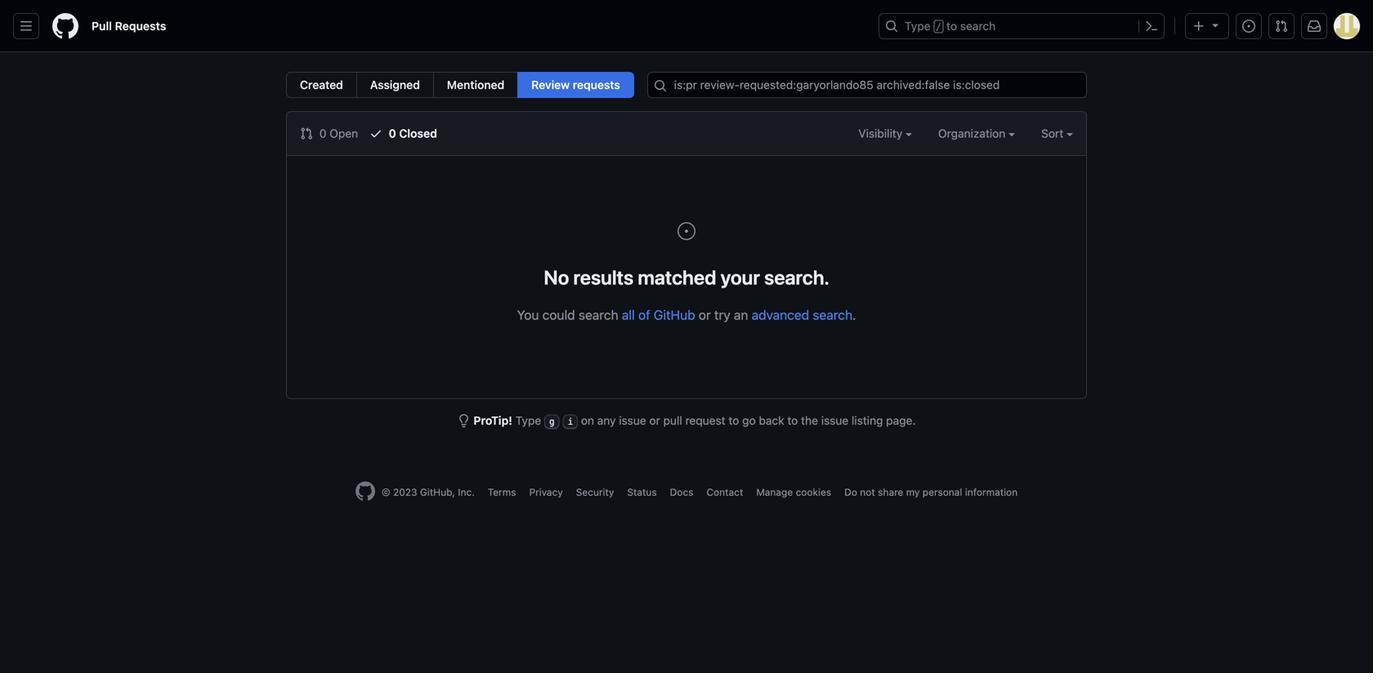 Task type: locate. For each thing, give the bounding box(es) containing it.
search
[[960, 19, 996, 33], [579, 307, 618, 323], [813, 307, 852, 323]]

any
[[597, 414, 616, 427]]

docs
[[670, 487, 693, 498]]

to left the on the right bottom of the page
[[787, 414, 798, 427]]

search right /
[[960, 19, 996, 33]]

to
[[947, 19, 957, 33], [729, 414, 739, 427], [787, 414, 798, 427]]

git pull request image left 0 open
[[300, 127, 313, 140]]

organization
[[938, 127, 1009, 140]]

to left "go"
[[729, 414, 739, 427]]

0 vertical spatial type
[[905, 19, 931, 33]]

1 vertical spatial issue opened image
[[677, 221, 696, 241]]

organization button
[[938, 125, 1015, 142]]

or
[[699, 307, 711, 323], [649, 414, 660, 427]]

issue opened image up no results matched your search.
[[677, 221, 696, 241]]

could
[[542, 307, 575, 323]]

notifications image
[[1308, 20, 1321, 33]]

issue right the on the right bottom of the page
[[821, 414, 848, 427]]

git pull request image left the notifications image on the right of the page
[[1275, 20, 1288, 33]]

0 vertical spatial or
[[699, 307, 711, 323]]

homepage image
[[52, 13, 78, 39], [355, 482, 375, 501]]

back
[[759, 414, 784, 427]]

pull
[[663, 414, 682, 427]]

1 horizontal spatial 0
[[389, 127, 396, 140]]

2 0 from the left
[[389, 127, 396, 140]]

1 horizontal spatial git pull request image
[[1275, 20, 1288, 33]]

pull requests
[[92, 19, 166, 33]]

assigned
[[370, 78, 420, 92]]

0 horizontal spatial search
[[579, 307, 618, 323]]

protip! type g
[[474, 414, 555, 427]]

issue
[[619, 414, 646, 427], [821, 414, 848, 427]]

search down the search.
[[813, 307, 852, 323]]

type
[[905, 19, 931, 33], [515, 414, 541, 427]]

created link
[[286, 72, 357, 98]]

closed
[[399, 127, 437, 140]]

type left g
[[515, 414, 541, 427]]

1 horizontal spatial to
[[787, 414, 798, 427]]

0 horizontal spatial to
[[729, 414, 739, 427]]

personal
[[923, 487, 962, 498]]

0 right check image
[[389, 127, 396, 140]]

i
[[567, 417, 573, 427]]

or left the try
[[699, 307, 711, 323]]

all
[[622, 307, 635, 323]]

results
[[573, 266, 634, 289]]

0 horizontal spatial issue opened image
[[677, 221, 696, 241]]

1 0 from the left
[[319, 127, 326, 140]]

© 2023 github, inc.
[[382, 487, 475, 498]]

terms
[[488, 487, 516, 498]]

0 horizontal spatial or
[[649, 414, 660, 427]]

review requests
[[531, 78, 620, 92]]

check image
[[369, 127, 382, 140]]

1 horizontal spatial type
[[905, 19, 931, 33]]

1 horizontal spatial issue
[[821, 414, 848, 427]]

homepage image left ©
[[355, 482, 375, 501]]

©
[[382, 487, 390, 498]]

matched
[[638, 266, 716, 289]]

mentioned
[[447, 78, 504, 92]]

or left pull on the left of page
[[649, 414, 660, 427]]

issue right any
[[619, 414, 646, 427]]

2023
[[393, 487, 417, 498]]

1 vertical spatial or
[[649, 414, 660, 427]]

mentioned link
[[433, 72, 518, 98]]

1 vertical spatial type
[[515, 414, 541, 427]]

status
[[627, 487, 657, 498]]

/
[[936, 21, 941, 33]]

0
[[319, 127, 326, 140], [389, 127, 396, 140]]

0 vertical spatial issue opened image
[[1242, 20, 1255, 33]]

docs link
[[670, 487, 693, 498]]

your
[[721, 266, 760, 289]]

share
[[878, 487, 903, 498]]

go
[[742, 414, 756, 427]]

do not share my personal information button
[[844, 485, 1018, 500]]

1 horizontal spatial issue opened image
[[1242, 20, 1255, 33]]

git pull request image
[[1275, 20, 1288, 33], [300, 127, 313, 140]]

1 horizontal spatial or
[[699, 307, 711, 323]]

type left /
[[905, 19, 931, 33]]

manage
[[756, 487, 793, 498]]

to right /
[[947, 19, 957, 33]]

search left all
[[579, 307, 618, 323]]

manage cookies
[[756, 487, 831, 498]]

advanced search link
[[752, 307, 852, 323]]

1 horizontal spatial homepage image
[[355, 482, 375, 501]]

Issues search field
[[647, 72, 1087, 98]]

0 closed link
[[369, 125, 437, 142]]

of
[[638, 307, 650, 323]]

pull
[[92, 19, 112, 33]]

github
[[654, 307, 695, 323]]

advanced
[[752, 307, 809, 323]]

0 horizontal spatial 0
[[319, 127, 326, 140]]

request
[[685, 414, 725, 427]]

0 horizontal spatial homepage image
[[52, 13, 78, 39]]

visibility
[[858, 127, 906, 140]]

0 for closed
[[389, 127, 396, 140]]

no results matched your search.
[[544, 266, 829, 289]]

0 horizontal spatial git pull request image
[[300, 127, 313, 140]]

0 vertical spatial homepage image
[[52, 13, 78, 39]]

search.
[[764, 266, 829, 289]]

0 left open
[[319, 127, 326, 140]]

0 horizontal spatial type
[[515, 414, 541, 427]]

issue opened image right triangle down image
[[1242, 20, 1255, 33]]

information
[[965, 487, 1018, 498]]

0 horizontal spatial issue
[[619, 414, 646, 427]]

homepage image left pull
[[52, 13, 78, 39]]

issue opened image
[[1242, 20, 1255, 33], [677, 221, 696, 241]]

an
[[734, 307, 748, 323]]

1 vertical spatial git pull request image
[[300, 127, 313, 140]]



Task type: vqa. For each thing, say whether or not it's contained in the screenshot.
calendar icon for 2m 54s
no



Task type: describe. For each thing, give the bounding box(es) containing it.
privacy
[[529, 487, 563, 498]]

plus image
[[1192, 20, 1205, 33]]

manage cookies button
[[756, 485, 831, 500]]

g
[[549, 417, 555, 427]]

0 for open
[[319, 127, 326, 140]]

do not share my personal information
[[844, 487, 1018, 498]]

privacy link
[[529, 487, 563, 498]]

requests
[[573, 78, 620, 92]]

all of github link
[[622, 307, 695, 323]]

visibility button
[[858, 125, 912, 142]]

my
[[906, 487, 920, 498]]

review requests link
[[517, 72, 634, 98]]

2 horizontal spatial to
[[947, 19, 957, 33]]

light bulb image
[[457, 414, 470, 427]]

inc.
[[458, 487, 475, 498]]

contact
[[707, 487, 743, 498]]

search image
[[654, 79, 667, 92]]

sort button
[[1041, 125, 1073, 142]]

triangle down image
[[1209, 18, 1222, 31]]

protip!
[[474, 414, 512, 427]]

page.
[[886, 414, 916, 427]]

the
[[801, 414, 818, 427]]

1 horizontal spatial search
[[813, 307, 852, 323]]

0 open link
[[300, 125, 358, 142]]

1 vertical spatial homepage image
[[355, 482, 375, 501]]

sort
[[1041, 127, 1063, 140]]

on
[[581, 414, 594, 427]]

security
[[576, 487, 614, 498]]

command palette image
[[1145, 20, 1158, 33]]

0 open
[[316, 127, 358, 140]]

no
[[544, 266, 569, 289]]

review
[[531, 78, 570, 92]]

not
[[860, 487, 875, 498]]

open
[[330, 127, 358, 140]]

requests
[[115, 19, 166, 33]]

i on any issue or pull request to go back to the issue listing page.
[[567, 414, 916, 427]]

.
[[852, 307, 856, 323]]

git pull request image inside 0 open link
[[300, 127, 313, 140]]

2 horizontal spatial search
[[960, 19, 996, 33]]

0 closed
[[386, 127, 437, 140]]

security link
[[576, 487, 614, 498]]

created
[[300, 78, 343, 92]]

pull requests element
[[286, 72, 634, 98]]

2 issue from the left
[[821, 414, 848, 427]]

try
[[714, 307, 730, 323]]

you could search all of github or try an advanced search .
[[517, 307, 856, 323]]

1 issue from the left
[[619, 414, 646, 427]]

listing
[[852, 414, 883, 427]]

you
[[517, 307, 539, 323]]

cookies
[[796, 487, 831, 498]]

assigned link
[[356, 72, 434, 98]]

Search all issues text field
[[647, 72, 1087, 98]]

github,
[[420, 487, 455, 498]]

do
[[844, 487, 857, 498]]

type / to search
[[905, 19, 996, 33]]

contact link
[[707, 487, 743, 498]]

0 vertical spatial git pull request image
[[1275, 20, 1288, 33]]

status link
[[627, 487, 657, 498]]

terms link
[[488, 487, 516, 498]]



